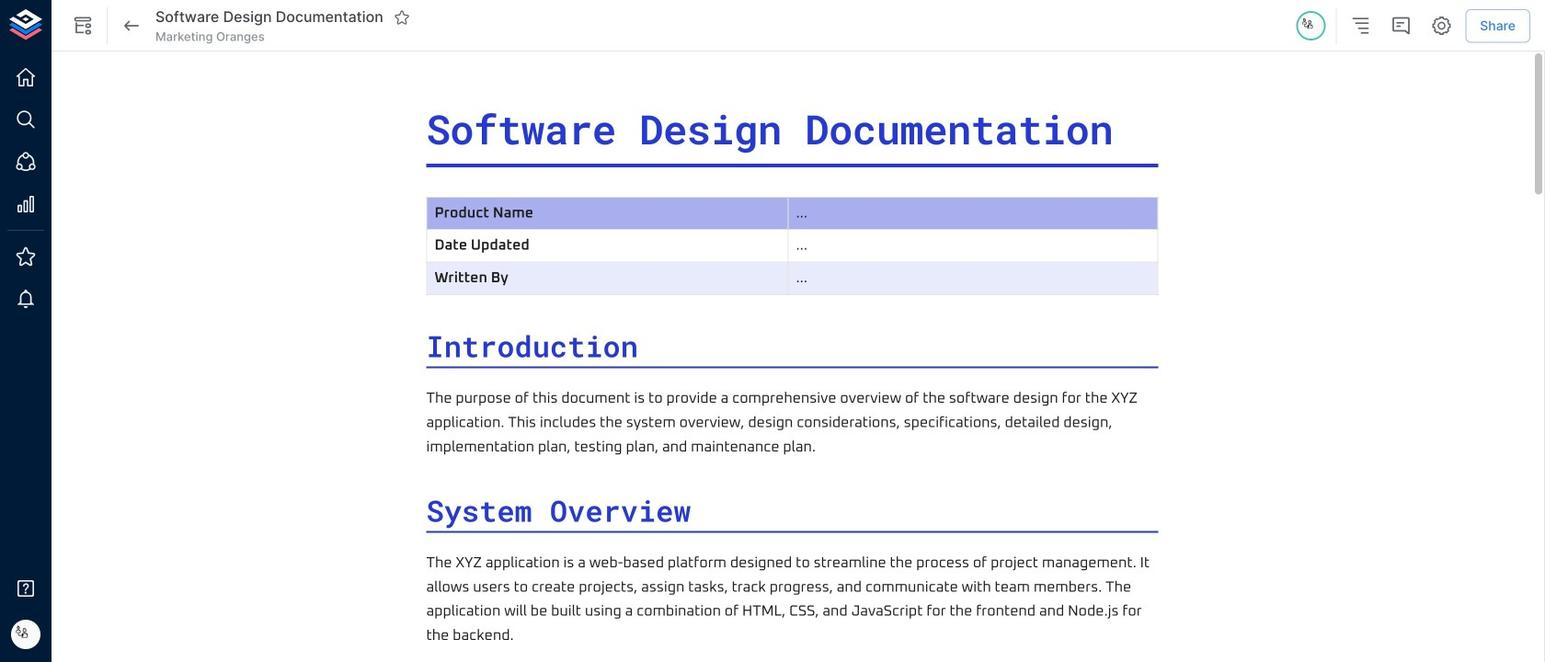 Task type: locate. For each thing, give the bounding box(es) containing it.
show wiki image
[[72, 15, 94, 37]]

settings image
[[1431, 15, 1453, 37]]

ruby anderson image
[[1298, 13, 1324, 39]]

table of contents image
[[1350, 15, 1372, 37]]

favorite image
[[394, 9, 410, 26]]



Task type: describe. For each thing, give the bounding box(es) containing it.
comments image
[[1390, 15, 1412, 37]]

go back image
[[121, 15, 143, 37]]



Task type: vqa. For each thing, say whether or not it's contained in the screenshot.
the Employee
no



